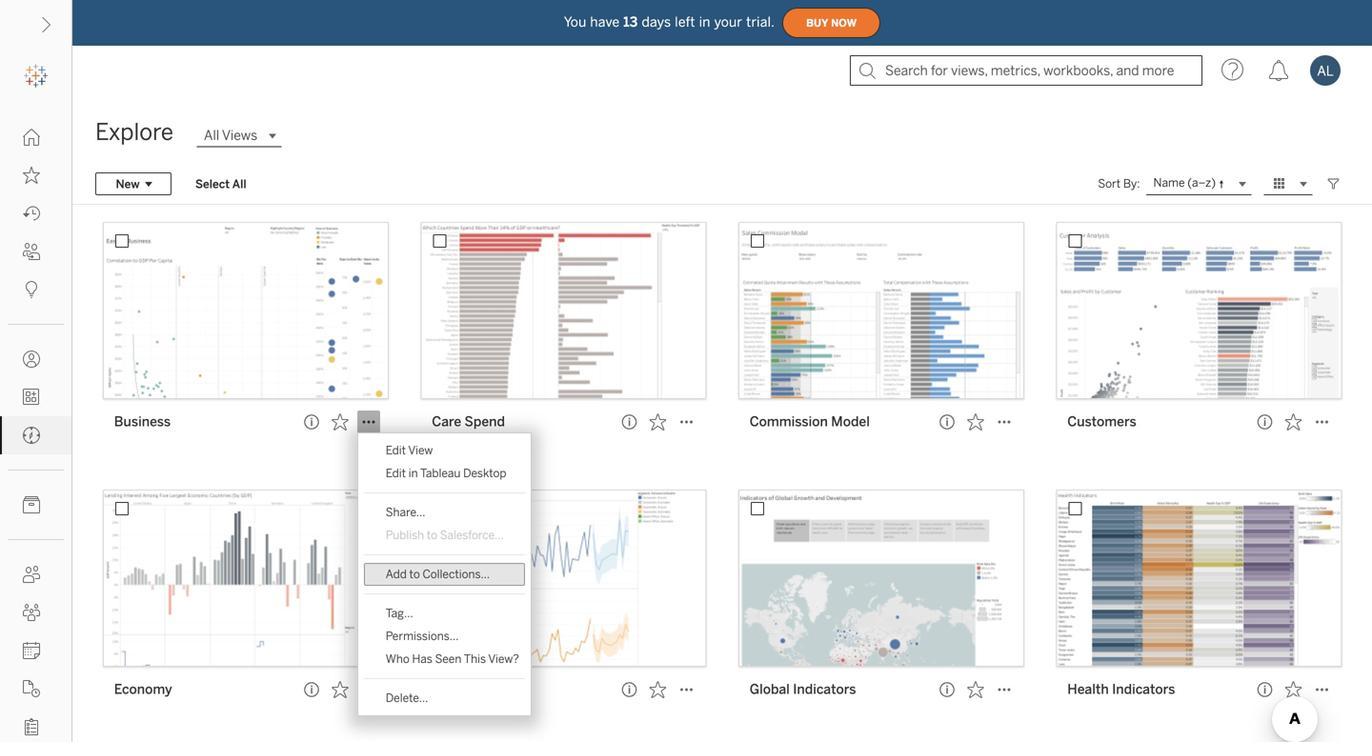 Task type: vqa. For each thing, say whether or not it's contained in the screenshot.
Health Indicators's INDICATORS
yes



Task type: describe. For each thing, give the bounding box(es) containing it.
by:
[[1123, 177, 1140, 191]]

0 horizontal spatial in
[[409, 466, 418, 480]]

all inside all views popup button
[[204, 128, 219, 143]]

health
[[1067, 682, 1109, 698]]

main navigation. press the up and down arrow keys to access links. element
[[0, 118, 71, 742]]

left
[[675, 14, 695, 30]]

you
[[564, 14, 586, 30]]

add to collections... checkbox item
[[364, 563, 525, 586]]

tag… permissions… who has seen this view?
[[386, 607, 519, 666]]

sort
[[1098, 177, 1121, 191]]

indicators for health indicators
[[1112, 682, 1175, 698]]

your
[[714, 14, 742, 30]]

have
[[590, 14, 620, 30]]

customers
[[1067, 414, 1137, 430]]

13
[[623, 14, 638, 30]]

health indicators
[[1067, 682, 1175, 698]]

tableau
[[420, 466, 461, 480]]

who
[[386, 652, 409, 666]]

add to collections...
[[386, 567, 490, 581]]

this
[[464, 652, 486, 666]]

permissions…
[[386, 629, 459, 643]]

to inside share… publish to salesforce...
[[427, 528, 437, 542]]

spend
[[465, 414, 505, 430]]

buy
[[806, 17, 828, 29]]

add
[[386, 567, 407, 581]]

name (a–z)
[[1153, 176, 1216, 190]]

global indicators
[[750, 682, 856, 698]]

global
[[750, 682, 790, 698]]

days
[[642, 14, 671, 30]]

view
[[408, 444, 433, 457]]

edit view
[[386, 444, 433, 457]]

trial.
[[746, 14, 775, 30]]

buy now
[[806, 17, 857, 29]]

Search for views, metrics, workbooks, and more text field
[[850, 55, 1203, 86]]

new button
[[95, 172, 172, 195]]

publish to salesforce... checkbox item
[[364, 524, 525, 547]]



Task type: locate. For each thing, give the bounding box(es) containing it.
indicators
[[793, 682, 856, 698], [1112, 682, 1175, 698]]

1 indicators from the left
[[793, 682, 856, 698]]

publish
[[386, 528, 424, 542]]

to right "add"
[[409, 567, 420, 581]]

has
[[412, 652, 432, 666]]

desktop
[[463, 466, 506, 480]]

2 edit from the top
[[386, 466, 406, 480]]

buy now button
[[782, 8, 881, 38]]

business
[[114, 414, 171, 430]]

indicators right global
[[793, 682, 856, 698]]

all views button
[[196, 124, 282, 147]]

0 horizontal spatial all
[[204, 128, 219, 143]]

2 indicators from the left
[[1112, 682, 1175, 698]]

0 vertical spatial edit
[[386, 444, 406, 457]]

all inside select all "button"
[[232, 177, 246, 191]]

select
[[195, 177, 230, 191]]

(a–z)
[[1187, 176, 1216, 190]]

indicators right health
[[1112, 682, 1175, 698]]

grid view image
[[1271, 175, 1288, 192]]

collections...
[[423, 567, 490, 581]]

0 vertical spatial all
[[204, 128, 219, 143]]

all
[[204, 128, 219, 143], [232, 177, 246, 191]]

share… publish to salesforce...
[[386, 505, 504, 542]]

name (a–z) button
[[1146, 172, 1252, 195]]

edit left view at bottom left
[[386, 444, 406, 457]]

1 edit from the top
[[386, 444, 406, 457]]

1 vertical spatial all
[[232, 177, 246, 191]]

all views
[[204, 128, 257, 143]]

to right publish
[[427, 528, 437, 542]]

commission model
[[750, 414, 870, 430]]

select all
[[195, 177, 246, 191]]

explore
[[95, 119, 173, 146]]

seen
[[435, 652, 462, 666]]

model
[[831, 414, 870, 430]]

view?
[[488, 652, 519, 666]]

in
[[699, 14, 710, 30], [409, 466, 418, 480]]

sort by:
[[1098, 177, 1140, 191]]

all left views at the top
[[204, 128, 219, 143]]

care
[[432, 414, 461, 430]]

1 vertical spatial edit
[[386, 466, 406, 480]]

share…
[[386, 505, 425, 519]]

views
[[222, 128, 257, 143]]

care spend
[[432, 414, 505, 430]]

0 vertical spatial to
[[427, 528, 437, 542]]

you have 13 days left in your trial.
[[564, 14, 775, 30]]

navigation panel element
[[0, 57, 71, 742]]

0 horizontal spatial to
[[409, 567, 420, 581]]

1 vertical spatial to
[[409, 567, 420, 581]]

to inside checkbox item
[[409, 567, 420, 581]]

tag…
[[386, 607, 413, 620]]

select all button
[[183, 172, 259, 195]]

in right left on the top
[[699, 14, 710, 30]]

0 horizontal spatial indicators
[[793, 682, 856, 698]]

edit for edit view
[[386, 444, 406, 457]]

1 horizontal spatial in
[[699, 14, 710, 30]]

to
[[427, 528, 437, 542], [409, 567, 420, 581]]

edit for edit in tableau desktop
[[386, 466, 406, 480]]

commission
[[750, 414, 828, 430]]

edit in tableau desktop
[[386, 466, 506, 480]]

1 horizontal spatial to
[[427, 528, 437, 542]]

now
[[831, 17, 857, 29]]

in down edit view
[[409, 466, 418, 480]]

menu containing edit view
[[358, 434, 531, 716]]

delete…
[[386, 691, 428, 705]]

1 vertical spatial in
[[409, 466, 418, 480]]

edit
[[386, 444, 406, 457], [386, 466, 406, 480]]

indicators for global indicators
[[793, 682, 856, 698]]

0 vertical spatial in
[[699, 14, 710, 30]]

1 horizontal spatial all
[[232, 177, 246, 191]]

all right select
[[232, 177, 246, 191]]

salesforce...
[[440, 528, 504, 542]]

economy
[[114, 682, 172, 698]]

new
[[116, 177, 140, 191]]

name
[[1153, 176, 1185, 190]]

edit down edit view
[[386, 466, 406, 480]]

1 horizontal spatial indicators
[[1112, 682, 1175, 698]]

menu
[[358, 434, 531, 716]]



